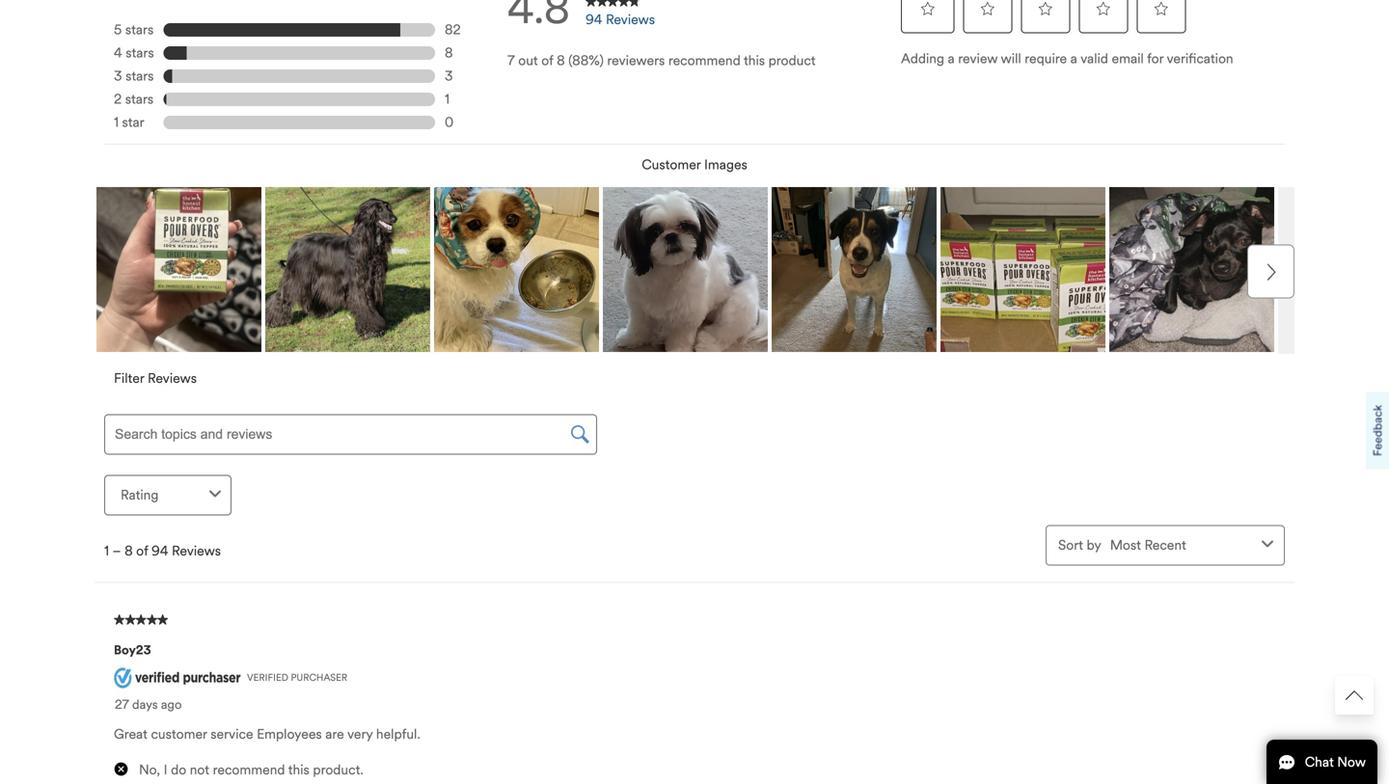 Task type: vqa. For each thing, say whether or not it's contained in the screenshot.
are in the left bottom of the page
yes



Task type: describe. For each thing, give the bounding box(es) containing it.
1 for 1 star
[[114, 114, 119, 131]]

no,
[[139, 762, 160, 779]]

no, i do not recommend this product.
[[139, 762, 363, 779]]

1 for 1 – 8 of 94 reviews
[[104, 543, 109, 560]]

customer
[[151, 726, 207, 743]]

0 horizontal spatial this
[[288, 762, 310, 779]]

out
[[518, 52, 538, 69]]

for
[[1147, 50, 1164, 67]]

helpful.
[[376, 726, 420, 743]]

adding a review will require a valid email for verification
[[901, 50, 1234, 67]]

3 for 3 stars
[[114, 68, 122, 85]]

stars for 5 stars
[[125, 21, 154, 38]]

0
[[445, 114, 454, 131]]

email
[[1112, 50, 1144, 67]]

filter reviews
[[114, 370, 197, 387]]

great
[[114, 726, 148, 743]]

great customer service employees are very helpful.
[[114, 726, 420, 743]]

0 vertical spatial recommend
[[668, 52, 741, 69]]

images
[[704, 156, 748, 173]]

verification
[[1167, 50, 1234, 67]]

0 horizontal spatial 94
[[152, 543, 168, 560]]

i
[[164, 762, 167, 779]]

1 – 8 of 94 reviews
[[104, 543, 221, 560]]

0 vertical spatial this
[[744, 52, 765, 69]]

reviews for 94 reviews
[[606, 11, 655, 28]]

not
[[190, 762, 209, 779]]

1 horizontal spatial 94
[[586, 11, 602, 28]]

service
[[211, 726, 253, 743]]

product.
[[313, 762, 363, 779]]

product
[[769, 52, 816, 69]]

7
[[507, 52, 515, 69]]

adding
[[901, 50, 944, 67]]

(88%)
[[568, 52, 604, 69]]

very
[[347, 726, 373, 743]]

2 stars
[[114, 91, 154, 108]]

94 reviews link
[[575, 0, 666, 42]]

27 days ago
[[115, 697, 182, 713]]

will
[[1001, 50, 1021, 67]]

8 inside rating snapshot group
[[445, 45, 453, 61]]

employees
[[257, 726, 322, 743]]

4
[[114, 45, 122, 61]]



Task type: locate. For each thing, give the bounding box(es) containing it.
3
[[114, 68, 122, 85], [445, 68, 453, 85]]

1
[[445, 91, 450, 108], [114, 114, 119, 131], [104, 543, 109, 560]]

rating is 0 (out of 5 stars). group
[[901, 0, 1191, 38]]

0 vertical spatial of
[[541, 52, 553, 69]]

0 horizontal spatial a
[[948, 50, 955, 67]]

this down employees
[[288, 762, 310, 779]]

8 left (88%)
[[557, 52, 565, 69]]

8 right –
[[125, 543, 133, 560]]

1 3 from the left
[[114, 68, 122, 85]]

2 vertical spatial 1
[[104, 543, 109, 560]]

1 horizontal spatial recommend
[[668, 52, 741, 69]]

1 vertical spatial reviews
[[148, 370, 197, 387]]

filter
[[114, 370, 144, 387]]

recommend
[[668, 52, 741, 69], [213, 762, 285, 779]]

styled arrow button link
[[1335, 676, 1374, 715]]

require
[[1025, 50, 1067, 67]]

1 left the star
[[114, 114, 119, 131]]

3 up 0
[[445, 68, 453, 85]]

reviews right "filter"
[[148, 370, 197, 387]]

of right –
[[136, 543, 148, 560]]

a left review
[[948, 50, 955, 67]]

0 vertical spatial 94
[[586, 11, 602, 28]]

recommend down service
[[213, 762, 285, 779]]

1 left –
[[104, 543, 109, 560]]

1 a from the left
[[948, 50, 955, 67]]

review
[[958, 50, 998, 67]]

reviews up the reviewers
[[606, 11, 655, 28]]

stars for 4 stars
[[126, 45, 154, 61]]

1 vertical spatial this
[[288, 762, 310, 779]]

94 reviews
[[586, 11, 655, 28]]

a
[[948, 50, 955, 67], [1071, 50, 1078, 67]]

stars right 4
[[126, 45, 154, 61]]

0 horizontal spatial 8
[[125, 543, 133, 560]]

star
[[122, 114, 144, 131]]

0 horizontal spatial of
[[136, 543, 148, 560]]

are
[[325, 726, 344, 743]]

1 for 1
[[445, 91, 450, 108]]

of
[[541, 52, 553, 69], [136, 543, 148, 560]]

reviews right –
[[172, 543, 221, 560]]

do
[[171, 762, 186, 779]]

5
[[114, 21, 122, 38]]

5 stars
[[114, 21, 154, 38]]

94
[[586, 11, 602, 28], [152, 543, 168, 560]]

Search topics and reviews text field
[[104, 414, 597, 455]]

customer images
[[642, 156, 748, 173]]

stars for 2 stars
[[125, 91, 154, 108]]

1 horizontal spatial 1
[[114, 114, 119, 131]]

2 horizontal spatial 1
[[445, 91, 450, 108]]

1 vertical spatial of
[[136, 543, 148, 560]]

ago
[[161, 697, 182, 713]]

8
[[445, 45, 453, 61], [557, 52, 565, 69], [125, 543, 133, 560]]

1 horizontal spatial 8
[[445, 45, 453, 61]]

reviewers
[[607, 52, 665, 69]]

8 down 82 on the left of page
[[445, 45, 453, 61]]

1 vertical spatial 94
[[152, 543, 168, 560]]

94 up (88%)
[[586, 11, 602, 28]]

–
[[112, 543, 121, 560]]

2 a from the left
[[1071, 50, 1078, 67]]

stars right 2
[[125, 91, 154, 108]]

4 stars
[[114, 45, 154, 61]]

27
[[115, 697, 129, 713]]

stars
[[125, 21, 154, 38], [126, 45, 154, 61], [125, 68, 154, 85], [125, 91, 154, 108]]

94 right –
[[152, 543, 168, 560]]

stars for 3 stars
[[125, 68, 154, 85]]

stars down 4 stars
[[125, 68, 154, 85]]

1 horizontal spatial of
[[541, 52, 553, 69]]

scroll to top image
[[1346, 687, 1363, 704]]

82
[[445, 21, 461, 38]]

3 for 3
[[445, 68, 453, 85]]

None search field
[[104, 414, 597, 455]]

1 horizontal spatial a
[[1071, 50, 1078, 67]]

0 vertical spatial 1
[[445, 91, 450, 108]]

a left valid
[[1071, 50, 1078, 67]]

3 down 4
[[114, 68, 122, 85]]

reviews
[[606, 11, 655, 28], [148, 370, 197, 387], [172, 543, 221, 560]]

this left product
[[744, 52, 765, 69]]

0 horizontal spatial recommend
[[213, 762, 285, 779]]

reviews for filter reviews
[[148, 370, 197, 387]]

2 vertical spatial reviews
[[172, 543, 221, 560]]

2 horizontal spatial 8
[[557, 52, 565, 69]]

1 vertical spatial recommend
[[213, 762, 285, 779]]

0 horizontal spatial 3
[[114, 68, 122, 85]]

recommend right the reviewers
[[668, 52, 741, 69]]

1 star
[[114, 114, 144, 131]]

valid
[[1081, 50, 1108, 67]]

2 3 from the left
[[445, 68, 453, 85]]

rating snapshot group
[[114, 18, 488, 134]]

1 vertical spatial 1
[[114, 114, 119, 131]]

this
[[744, 52, 765, 69], [288, 762, 310, 779]]

1 up 0
[[445, 91, 450, 108]]

0 horizontal spatial 1
[[104, 543, 109, 560]]

2
[[114, 91, 122, 108]]

1 horizontal spatial this
[[744, 52, 765, 69]]

3 stars
[[114, 68, 154, 85]]

1 horizontal spatial 3
[[445, 68, 453, 85]]

of right 'out' on the left of page
[[541, 52, 553, 69]]

7 out of 8 (88%) reviewers recommend this product
[[507, 52, 816, 69]]

customer
[[642, 156, 701, 173]]

0 vertical spatial reviews
[[606, 11, 655, 28]]

stars right 5
[[125, 21, 154, 38]]

days
[[132, 697, 158, 713]]



